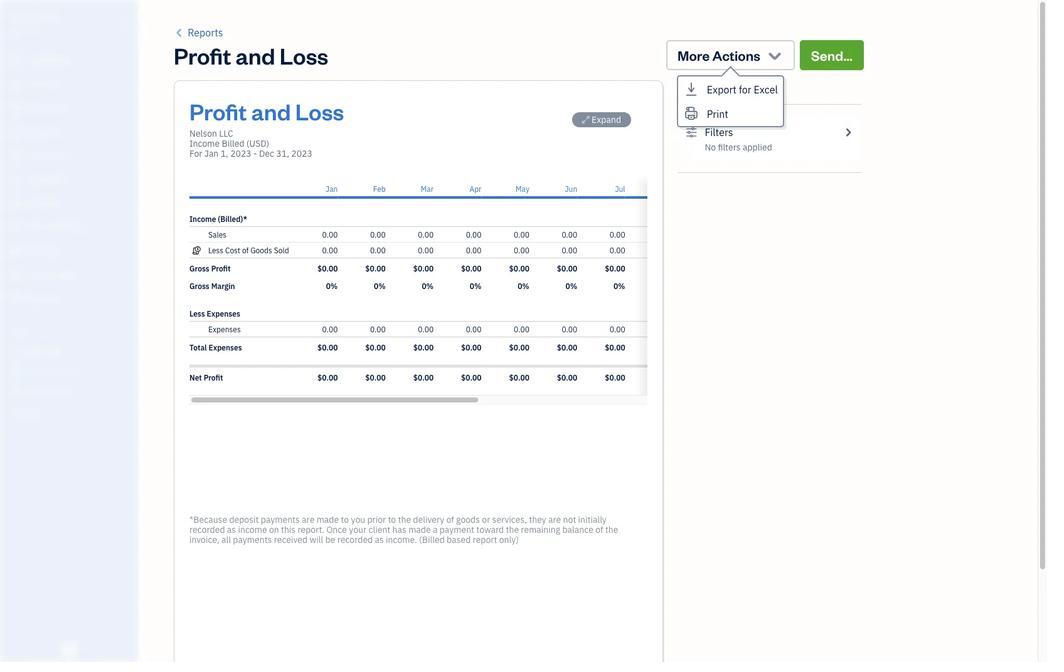 Task type: vqa. For each thing, say whether or not it's contained in the screenshot.
Issue
no



Task type: locate. For each thing, give the bounding box(es) containing it.
1 vertical spatial llc
[[219, 128, 233, 139]]

2 vertical spatial expenses
[[209, 343, 242, 353]]

gross
[[189, 264, 209, 274], [189, 281, 209, 291]]

category image
[[189, 230, 203, 240], [189, 324, 203, 334]]

jan
[[204, 148, 219, 159], [326, 184, 338, 194]]

nelson up owner at left
[[10, 11, 42, 24]]

no
[[705, 141, 716, 153]]

category image left sales
[[189, 230, 203, 240]]

1 horizontal spatial the
[[506, 524, 519, 536]]

0 vertical spatial category image
[[189, 230, 203, 240]]

total
[[189, 343, 207, 353]]

income left 1,
[[189, 138, 220, 149]]

2023 right 31,
[[291, 148, 312, 159]]

loss for profit and loss nelson llc income billed (usd) for jan 1, 2023 - dec 31, 2023
[[295, 96, 344, 126]]

the
[[398, 514, 411, 526], [506, 524, 519, 536], [605, 524, 618, 536]]

0 horizontal spatial 2023
[[230, 148, 251, 159]]

bank connections image
[[9, 385, 134, 395]]

gross for gross profit
[[189, 264, 209, 274]]

report image
[[8, 293, 23, 306]]

2 gross from the top
[[189, 281, 209, 291]]

8 0% from the left
[[661, 281, 673, 291]]

less down sales
[[208, 245, 223, 255]]

1 vertical spatial loss
[[295, 96, 344, 126]]

1 horizontal spatial made
[[409, 524, 431, 536]]

1 vertical spatial nelson
[[189, 128, 217, 139]]

settings image
[[686, 125, 697, 140]]

income.
[[386, 534, 417, 546]]

less down gross margin
[[189, 309, 205, 319]]

1 horizontal spatial to
[[388, 514, 396, 526]]

expense image
[[8, 174, 23, 186]]

0 horizontal spatial jan
[[204, 148, 219, 159]]

the right toward
[[506, 524, 519, 536]]

gross down gross profit
[[189, 281, 209, 291]]

chevrondown image
[[766, 46, 783, 64]]

0 vertical spatial loss
[[280, 40, 328, 70]]

or
[[482, 514, 490, 526]]

the right 'balance'
[[605, 524, 618, 536]]

(billed
[[419, 534, 445, 546]]

may
[[516, 184, 529, 194]]

jan left 1,
[[204, 148, 219, 159]]

payments
[[261, 514, 300, 526], [233, 534, 272, 546]]

1 horizontal spatial llc
[[219, 128, 233, 139]]

as down prior
[[375, 534, 384, 546]]

made left a
[[409, 524, 431, 536]]

expenses for less expenses
[[207, 309, 240, 319]]

gross up gross margin
[[189, 264, 209, 274]]

0 horizontal spatial llc
[[44, 11, 61, 24]]

deposit
[[229, 514, 259, 526]]

profit down reports
[[174, 40, 231, 70]]

1 category image from the top
[[189, 230, 203, 240]]

jan left feb
[[326, 184, 338, 194]]

2 category image from the top
[[189, 324, 203, 334]]

1 vertical spatial jan
[[326, 184, 338, 194]]

1 horizontal spatial less
[[208, 245, 223, 255]]

expenses right total
[[209, 343, 242, 353]]

0 vertical spatial jan
[[204, 148, 219, 159]]

no filters applied
[[705, 141, 772, 153]]

to left you
[[341, 514, 349, 526]]

2 0% from the left
[[374, 281, 386, 291]]

4 0% from the left
[[470, 281, 482, 291]]

1 horizontal spatial jan
[[326, 184, 338, 194]]

profit up billed
[[189, 96, 247, 126]]

1 horizontal spatial as
[[375, 534, 384, 546]]

the up income.
[[398, 514, 411, 526]]

0 vertical spatial payments
[[261, 514, 300, 526]]

payment image
[[8, 150, 23, 162]]

feb
[[373, 184, 386, 194]]

expand button
[[572, 112, 631, 127]]

and right reports 'button'
[[236, 40, 275, 70]]

and up (usd)
[[251, 96, 291, 126]]

0 horizontal spatial are
[[302, 514, 315, 526]]

billed
[[222, 138, 244, 149]]

0 horizontal spatial as
[[227, 524, 236, 536]]

0.00
[[322, 230, 338, 240], [370, 230, 386, 240], [418, 230, 434, 240], [466, 230, 482, 240], [514, 230, 529, 240], [562, 230, 577, 240], [610, 230, 625, 240], [658, 230, 673, 240], [322, 245, 338, 255], [370, 245, 386, 255], [418, 245, 434, 255], [466, 245, 482, 255], [514, 245, 529, 255], [562, 245, 577, 255], [610, 245, 625, 255], [658, 245, 673, 255], [322, 324, 338, 334], [370, 324, 386, 334], [418, 324, 434, 334], [466, 324, 482, 334], [514, 324, 529, 334], [562, 324, 577, 334], [610, 324, 625, 334], [658, 324, 673, 334]]

llc inside nelson llc owner
[[44, 11, 61, 24]]

income up sales
[[189, 214, 216, 224]]

recorded down you
[[337, 534, 373, 546]]

2023
[[230, 148, 251, 159], [291, 148, 312, 159]]

income
[[189, 138, 220, 149], [189, 214, 216, 224]]

$0.00
[[317, 264, 338, 274], [365, 264, 386, 274], [413, 264, 434, 274], [461, 264, 482, 274], [509, 264, 529, 274], [557, 264, 577, 274], [605, 264, 625, 274], [653, 264, 673, 274], [317, 343, 338, 353], [365, 343, 386, 353], [413, 343, 434, 353], [461, 343, 482, 353], [509, 343, 529, 353], [557, 343, 577, 353], [605, 343, 625, 353], [653, 343, 673, 353], [317, 373, 338, 383], [365, 373, 386, 383], [413, 373, 434, 383], [461, 373, 482, 383], [509, 373, 529, 383], [557, 373, 577, 383], [605, 373, 625, 383], [653, 373, 673, 383]]

0 horizontal spatial of
[[242, 245, 249, 255]]

print
[[707, 108, 728, 121]]

and
[[236, 40, 275, 70], [251, 96, 291, 126]]

31,
[[276, 148, 289, 159]]

they
[[529, 514, 546, 526]]

services,
[[492, 514, 527, 526]]

profit up margin
[[211, 264, 231, 274]]

payments down the deposit on the left bottom of page
[[233, 534, 272, 546]]

1 vertical spatial and
[[251, 96, 291, 126]]

recorded
[[189, 524, 225, 536], [337, 534, 373, 546]]

income
[[238, 524, 267, 536]]

once
[[326, 524, 347, 536]]

0 vertical spatial income
[[189, 138, 220, 149]]

filters
[[705, 126, 733, 139]]

will
[[310, 534, 323, 546]]

expenses down the "less expenses"
[[208, 324, 241, 334]]

of right cost
[[242, 245, 249, 255]]

0 vertical spatial less
[[208, 245, 223, 255]]

you
[[351, 514, 365, 526]]

2 horizontal spatial of
[[596, 524, 603, 536]]

client image
[[8, 78, 23, 91]]

dec
[[259, 148, 274, 159]]

1 horizontal spatial 2023
[[291, 148, 312, 159]]

0 vertical spatial nelson
[[10, 11, 42, 24]]

mar
[[421, 184, 434, 194]]

are
[[302, 514, 315, 526], [548, 514, 561, 526]]

0 horizontal spatial to
[[341, 514, 349, 526]]

0 vertical spatial expenses
[[207, 309, 240, 319]]

0 horizontal spatial less
[[189, 309, 205, 319]]

as left the income
[[227, 524, 236, 536]]

1 vertical spatial less
[[189, 309, 205, 319]]

and inside profit and loss nelson llc income billed (usd) for jan 1, 2023 - dec 31, 2023
[[251, 96, 291, 126]]

of left the goods
[[446, 514, 454, 526]]

received
[[274, 534, 308, 546]]

0 vertical spatial llc
[[44, 11, 61, 24]]

and for profit and loss
[[236, 40, 275, 70]]

profit right 'net' on the left bottom of the page
[[204, 373, 223, 383]]

timer image
[[8, 221, 23, 234]]

loss for profit and loss
[[280, 40, 328, 70]]

1 income from the top
[[189, 138, 220, 149]]

less
[[208, 245, 223, 255], [189, 309, 205, 319]]

1 horizontal spatial recorded
[[337, 534, 373, 546]]

send…
[[811, 46, 853, 64]]

0 vertical spatial and
[[236, 40, 275, 70]]

2 to from the left
[[388, 514, 396, 526]]

less expenses
[[189, 309, 240, 319]]

5 0% from the left
[[518, 281, 529, 291]]

loss
[[280, 40, 328, 70], [295, 96, 344, 126]]

0 horizontal spatial nelson
[[10, 11, 42, 24]]

profit inside profit and loss nelson llc income billed (usd) for jan 1, 2023 - dec 31, 2023
[[189, 96, 247, 126]]

0 vertical spatial gross
[[189, 264, 209, 274]]

profit and loss nelson llc income billed (usd) for jan 1, 2023 - dec 31, 2023
[[189, 96, 344, 159]]

profit
[[174, 40, 231, 70], [189, 96, 247, 126], [211, 264, 231, 274], [204, 373, 223, 383]]

settings image
[[9, 405, 134, 415]]

are up will
[[302, 514, 315, 526]]

actions
[[712, 46, 760, 64]]

expand image
[[582, 115, 590, 125]]

of right 'balance'
[[596, 524, 603, 536]]

7 0% from the left
[[614, 281, 625, 291]]

print button
[[678, 101, 783, 126]]

report
[[473, 534, 497, 546]]

items and services image
[[9, 365, 134, 375]]

expenses down margin
[[207, 309, 240, 319]]

to right prior
[[388, 514, 396, 526]]

2 horizontal spatial the
[[605, 524, 618, 536]]

1 vertical spatial gross
[[189, 281, 209, 291]]

goods
[[250, 245, 272, 255]]

category image up total
[[189, 324, 203, 334]]

jun
[[565, 184, 577, 194]]

1 vertical spatial category image
[[189, 324, 203, 334]]

llc
[[44, 11, 61, 24], [219, 128, 233, 139]]

*because
[[189, 514, 227, 526]]

made up be
[[317, 514, 339, 526]]

aug
[[660, 184, 673, 194]]

0 horizontal spatial made
[[317, 514, 339, 526]]

1 vertical spatial income
[[189, 214, 216, 224]]

are left not
[[548, 514, 561, 526]]

1 horizontal spatial are
[[548, 514, 561, 526]]

1 horizontal spatial nelson
[[189, 128, 217, 139]]

loss inside profit and loss nelson llc income billed (usd) for jan 1, 2023 - dec 31, 2023
[[295, 96, 344, 126]]

recorded left the deposit on the left bottom of page
[[189, 524, 225, 536]]

1 0% from the left
[[326, 281, 338, 291]]

2023 left -
[[230, 148, 251, 159]]

to
[[341, 514, 349, 526], [388, 514, 396, 526]]

nelson up for
[[189, 128, 217, 139]]

6 0% from the left
[[566, 281, 577, 291]]

1 gross from the top
[[189, 264, 209, 274]]

as
[[227, 524, 236, 536], [375, 534, 384, 546]]

income (billed)*
[[189, 214, 247, 224]]

2 2023 from the left
[[291, 148, 312, 159]]

made
[[317, 514, 339, 526], [409, 524, 431, 536]]

0 horizontal spatial the
[[398, 514, 411, 526]]

payments up the received at bottom
[[261, 514, 300, 526]]

expenses
[[207, 309, 240, 319], [208, 324, 241, 334], [209, 343, 242, 353]]

applied
[[743, 141, 772, 153]]

money image
[[8, 245, 23, 258]]

more actions button
[[666, 40, 795, 70]]

3 0% from the left
[[422, 281, 434, 291]]

profit and loss
[[174, 40, 328, 70]]

more
[[678, 46, 710, 64]]



Task type: describe. For each thing, give the bounding box(es) containing it.
send… button
[[800, 40, 864, 70]]

(usd)
[[246, 138, 269, 149]]

chart image
[[8, 269, 23, 282]]

expand
[[592, 114, 621, 125]]

report.
[[298, 524, 324, 536]]

payment
[[440, 524, 474, 536]]

main element
[[0, 0, 169, 663]]

estimate image
[[8, 102, 23, 115]]

2 income from the top
[[189, 214, 216, 224]]

team members image
[[9, 345, 134, 355]]

gross margin
[[189, 281, 235, 291]]

apr
[[470, 184, 482, 194]]

for
[[189, 148, 202, 159]]

only)
[[499, 534, 519, 546]]

goods
[[456, 514, 480, 526]]

reports
[[188, 26, 223, 39]]

1 are from the left
[[302, 514, 315, 526]]

net
[[189, 373, 202, 383]]

excel
[[754, 83, 778, 96]]

less for less cost of goods sold
[[208, 245, 223, 255]]

on
[[269, 524, 279, 536]]

less cost of goods sold
[[208, 245, 289, 255]]

nelson llc owner
[[10, 11, 61, 35]]

based
[[447, 534, 471, 546]]

freshbooks image
[[59, 642, 79, 657]]

for
[[739, 83, 751, 96]]

a
[[433, 524, 438, 536]]

category image for expenses
[[189, 324, 203, 334]]

all
[[221, 534, 231, 546]]

remaining
[[521, 524, 560, 536]]

cost
[[225, 245, 240, 255]]

1 vertical spatial payments
[[233, 534, 272, 546]]

total expenses
[[189, 343, 242, 353]]

filters
[[718, 141, 741, 153]]

be
[[325, 534, 335, 546]]

category image for sales
[[189, 230, 203, 240]]

apps image
[[9, 325, 134, 335]]

export for excel
[[707, 83, 778, 96]]

chevronright image
[[842, 125, 854, 140]]

initially
[[578, 514, 607, 526]]

1 vertical spatial expenses
[[208, 324, 241, 334]]

gross profit
[[189, 264, 231, 274]]

1 2023 from the left
[[230, 148, 251, 159]]

and for profit and loss nelson llc income billed (usd) for jan 1, 2023 - dec 31, 2023
[[251, 96, 291, 126]]

toward
[[476, 524, 504, 536]]

1,
[[221, 148, 228, 159]]

sold
[[274, 245, 289, 255]]

less for less expenses
[[189, 309, 205, 319]]

expenses for total expenses
[[209, 343, 242, 353]]

nelson inside profit and loss nelson llc income billed (usd) for jan 1, 2023 - dec 31, 2023
[[189, 128, 217, 139]]

jul
[[615, 184, 625, 194]]

chevronleft image
[[174, 25, 185, 40]]

your
[[349, 524, 366, 536]]

dashboard image
[[8, 55, 23, 67]]

settings
[[678, 80, 730, 98]]

balance
[[562, 524, 593, 536]]

not
[[563, 514, 576, 526]]

invoice,
[[189, 534, 219, 546]]

0 horizontal spatial recorded
[[189, 524, 225, 536]]

client
[[369, 524, 390, 536]]

llc inside profit and loss nelson llc income billed (usd) for jan 1, 2023 - dec 31, 2023
[[219, 128, 233, 139]]

delivery
[[413, 514, 444, 526]]

project image
[[8, 198, 23, 210]]

*because deposit payments are made to you prior to the delivery of goods or services, they are not initially recorded as income on this report. once your client has made a payment toward the remaining balance of the invoice, all payments received will be recorded as income. (billed based report only)
[[189, 514, 618, 546]]

2 are from the left
[[548, 514, 561, 526]]

jan inside profit and loss nelson llc income billed (usd) for jan 1, 2023 - dec 31, 2023
[[204, 148, 219, 159]]

net profit
[[189, 373, 223, 383]]

sales
[[208, 230, 227, 240]]

income inside profit and loss nelson llc income billed (usd) for jan 1, 2023 - dec 31, 2023
[[189, 138, 220, 149]]

margin
[[211, 281, 235, 291]]

more actions
[[678, 46, 760, 64]]

(billed)*
[[218, 214, 247, 224]]

reports button
[[174, 25, 223, 40]]

nelson inside nelson llc owner
[[10, 11, 42, 24]]

has
[[392, 524, 406, 536]]

-
[[253, 148, 257, 159]]

prior
[[367, 514, 386, 526]]

this
[[281, 524, 296, 536]]

export for excel button
[[678, 77, 783, 101]]

1 horizontal spatial of
[[446, 514, 454, 526]]

export
[[707, 83, 737, 96]]

1 to from the left
[[341, 514, 349, 526]]

invoice image
[[8, 126, 23, 139]]

gross for gross margin
[[189, 281, 209, 291]]

owner
[[10, 25, 33, 35]]



